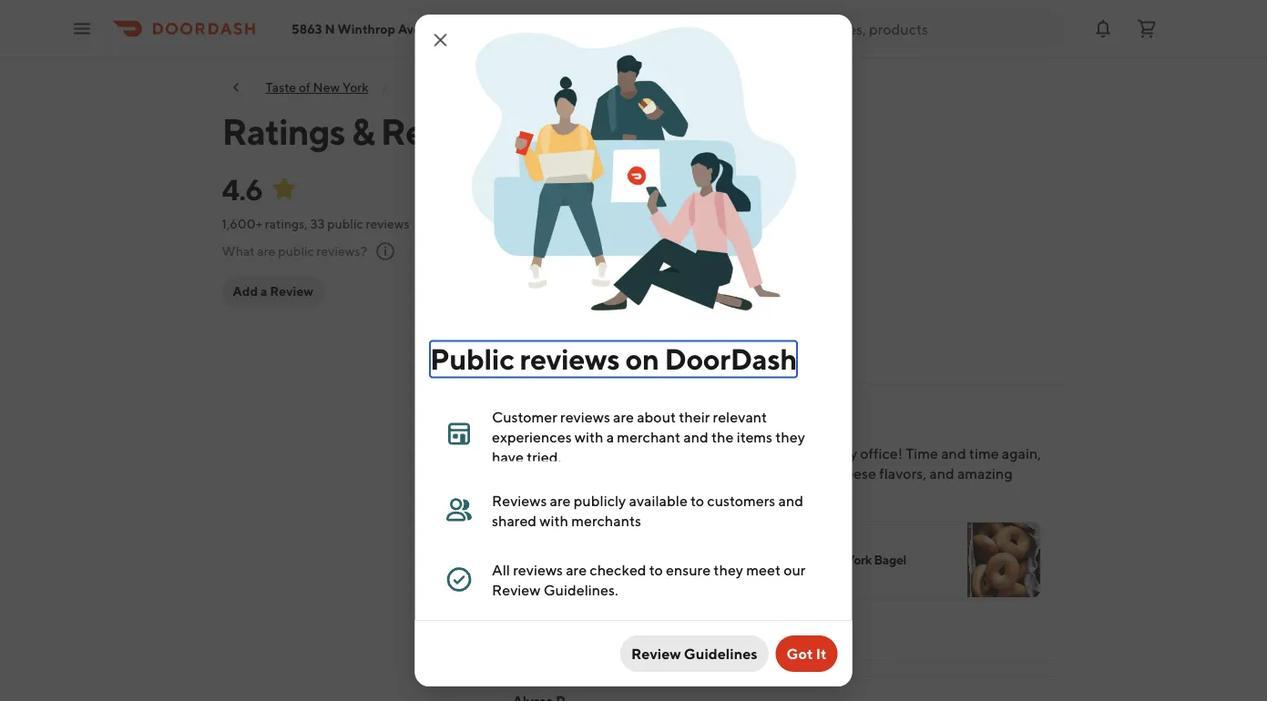 Task type: describe. For each thing, give the bounding box(es) containing it.
5863 n winthrop ave
[[292, 21, 421, 36]]

customer reviews are about their relevant experiences with a merchant and the items they have tried.
[[492, 408, 805, 466]]

a inside button
[[261, 284, 267, 299]]

half lbs plain cream cheese image
[[725, 523, 798, 598]]

add
[[233, 284, 258, 299]]

,
[[305, 216, 308, 232]]

add a review button
[[222, 277, 325, 306]]

k
[[569, 400, 579, 417]]

our
[[784, 561, 806, 579]]

experiences
[[492, 428, 572, 446]]

reviews up reviews?
[[366, 216, 410, 232]]

open menu image
[[71, 18, 93, 40]]

public
[[430, 342, 514, 376]]

half lbs plain cream cheese
[[576, 553, 733, 568]]

customer photos
[[497, 173, 609, 190]]

guidelines.
[[543, 581, 618, 599]]

reviews for customer
[[560, 408, 610, 426]]

order
[[716, 427, 750, 442]]

&
[[351, 109, 374, 153]]

merchant
[[617, 428, 681, 446]]

guidelines
[[684, 646, 758, 663]]

got it button
[[776, 636, 838, 673]]

reviews?
[[317, 244, 367, 259]]

reviews for all
[[513, 561, 563, 579]]

winthrop
[[338, 21, 396, 36]]

all
[[492, 561, 510, 579]]

back to store button image
[[229, 80, 244, 95]]

0 vertical spatial public
[[327, 216, 363, 232]]

it
[[816, 646, 827, 663]]

cream for cheese
[[650, 553, 688, 568]]

1 • from the left
[[589, 427, 595, 442]]

taste
[[266, 80, 296, 95]]

5863
[[292, 21, 322, 36]]

relevant
[[713, 408, 767, 426]]

york's
[[420, 553, 453, 568]]

(1/2
[[584, 553, 606, 568]]

are inside reviews are publicly available to customers and shared with merchants
[[550, 492, 571, 509]]

photos
[[564, 173, 609, 190]]

customers
[[707, 492, 775, 509]]

with inside reviews are publicly available to customers and shared with merchants
[[539, 512, 568, 529]]

ave
[[398, 21, 421, 36]]

and inside customer reviews are about their relevant experiences with a merchant and the items they have tried.
[[683, 428, 708, 446]]

items
[[737, 428, 773, 446]]

doordash for •
[[655, 427, 713, 442]]

ratings & reviews
[[222, 109, 515, 153]]

5863 n winthrop ave button
[[292, 21, 436, 36]]

have
[[492, 448, 524, 466]]

review guidelines
[[632, 646, 758, 663]]

shared
[[492, 512, 537, 529]]

they inside customer reviews are about their relevant experiences with a merchant and the items they have tried.
[[775, 428, 805, 446]]

0 horizontal spatial new
[[313, 80, 340, 95]]

their
[[679, 408, 710, 426]]

add a review
[[233, 284, 314, 299]]

half
[[576, 553, 599, 568]]

ratings
[[265, 216, 305, 232]]

exotic
[[456, 553, 491, 568]]

to for customers
[[690, 492, 704, 509]]

what
[[222, 244, 255, 259]]

0 horizontal spatial public
[[278, 244, 314, 259]]

notification bell image
[[1093, 18, 1115, 40]]

customer for customer photos
[[497, 173, 561, 190]]

on
[[625, 342, 659, 376]]

a inside customer reviews are about their relevant experiences with a merchant and the items they have tried.
[[606, 428, 614, 446]]

public reviews on doordash
[[430, 342, 797, 376]]

plain
[[620, 553, 648, 568]]

• 9/13/23 • doordash order
[[589, 427, 750, 442]]

new for new york's exotic cream cheeses (1/2 pound)
[[391, 553, 418, 568]]

what are public reviews?
[[222, 244, 367, 259]]

close public reviews on doordash image
[[430, 29, 452, 51]]

to for ensure
[[649, 561, 663, 579]]

ensure
[[666, 561, 711, 579]]

got
[[787, 646, 813, 663]]

reviews inside reviews are publicly available to customers and shared with merchants
[[492, 492, 547, 509]]

0 items, open order cart image
[[1137, 18, 1158, 40]]

2 vertical spatial review
[[632, 646, 681, 663]]

half lbs plain cream cheese button
[[564, 522, 799, 599]]



Task type: vqa. For each thing, say whether or not it's contained in the screenshot.
The "Caramelized"
no



Task type: locate. For each thing, give the bounding box(es) containing it.
to inside reviews are publicly available to customers and shared with merchants
[[690, 492, 704, 509]]

customer
[[497, 173, 561, 190], [492, 408, 557, 426]]

reviews for public
[[520, 342, 620, 376]]

item photo 2 image
[[659, 206, 814, 361]]

2 cream from the left
[[650, 553, 688, 568]]

new york bagel button
[[806, 522, 1041, 599]]

0 horizontal spatial to
[[649, 561, 663, 579]]

0 horizontal spatial cream
[[494, 553, 531, 568]]

1 horizontal spatial york
[[847, 553, 872, 568]]

review down what are public reviews?
[[270, 284, 314, 299]]

doordash
[[665, 342, 797, 376], [655, 427, 713, 442]]

meet
[[746, 561, 781, 579]]

customer left photos on the left top of page
[[497, 173, 561, 190]]

and right customers
[[778, 492, 803, 509]]

public down ,
[[278, 244, 314, 259]]

new
[[313, 80, 340, 95], [391, 553, 418, 568], [818, 553, 844, 568]]

with
[[574, 428, 603, 446], [539, 512, 568, 529]]

new york's exotic cream cheeses (1/2 pound)
[[391, 553, 650, 568]]

review down 'all'
[[492, 581, 540, 599]]

0 horizontal spatial they
[[714, 561, 743, 579]]

new york bagel
[[818, 553, 906, 568]]

1 vertical spatial customer
[[492, 408, 557, 426]]

1 horizontal spatial •
[[647, 427, 652, 442]]

•
[[589, 427, 595, 442], [647, 427, 652, 442]]

n
[[325, 21, 335, 36]]

• left 9/13/23
[[589, 427, 595, 442]]

and inside reviews are publicly available to customers and shared with merchants
[[778, 492, 803, 509]]

with up cheeses
[[539, 512, 568, 529]]

to inside the all reviews are checked to ensure they meet our review guidelines.
[[649, 561, 663, 579]]

ratings
[[222, 109, 345, 153]]

1 vertical spatial public
[[278, 244, 314, 259]]

are up guidelines. on the left bottom
[[566, 561, 587, 579]]

33
[[310, 216, 325, 232]]

reviews inside customer reviews are about their relevant experiences with a merchant and the items they have tried.
[[560, 408, 610, 426]]

reviews
[[366, 216, 410, 232], [520, 342, 620, 376], [560, 408, 610, 426], [513, 561, 563, 579]]

review left guidelines
[[632, 646, 681, 663]]

they right the items
[[775, 428, 805, 446]]

1 horizontal spatial cream
[[650, 553, 688, 568]]

merchant group line image
[[444, 420, 474, 449]]

0 horizontal spatial with
[[539, 512, 568, 529]]

1 horizontal spatial a
[[606, 428, 614, 446]]

1 horizontal spatial to
[[690, 492, 704, 509]]

to right 'plain'
[[649, 561, 663, 579]]

with inside customer reviews are about their relevant experiences with a merchant and the items they have tried.
[[574, 428, 603, 446]]

and
[[683, 428, 708, 446], [778, 492, 803, 509]]

of
[[299, 80, 311, 95]]

a right add
[[261, 284, 267, 299]]

publicly
[[574, 492, 626, 509]]

reviews right 'all'
[[513, 561, 563, 579]]

doordash up relevant
[[665, 342, 797, 376]]

0 vertical spatial reviews
[[381, 109, 515, 153]]

1,600+
[[222, 216, 263, 232]]

new right our
[[818, 553, 844, 568]]

lbs
[[601, 553, 617, 568]]

0 vertical spatial and
[[683, 428, 708, 446]]

a
[[261, 284, 267, 299], [606, 428, 614, 446]]

bagel
[[874, 553, 906, 568]]

cream for cheeses
[[494, 553, 531, 568]]

public reviews on doordash dialog
[[415, 15, 853, 687]]

with down k
[[574, 428, 603, 446]]

1 horizontal spatial review
[[492, 581, 540, 599]]

york left 'bagel'
[[847, 553, 872, 568]]

0 horizontal spatial a
[[261, 284, 267, 299]]

doordash down their
[[655, 427, 713, 442]]

review
[[270, 284, 314, 299], [492, 581, 540, 599], [632, 646, 681, 663]]

cream right exotic
[[494, 553, 531, 568]]

cheeses
[[534, 553, 582, 568]]

cheese
[[690, 553, 733, 568]]

reviews up k
[[520, 342, 620, 376]]

1 horizontal spatial new
[[391, 553, 418, 568]]

0 vertical spatial review
[[270, 284, 314, 299]]

reviews up 9/13/23
[[560, 408, 610, 426]]

public
[[327, 216, 363, 232], [278, 244, 314, 259]]

people group line image
[[444, 496, 474, 525]]

1 vertical spatial to
[[649, 561, 663, 579]]

they inside the all reviews are checked to ensure they meet our review guidelines.
[[714, 561, 743, 579]]

reviews are publicly available to customers and shared with merchants
[[492, 492, 803, 529]]

2 horizontal spatial new
[[818, 553, 844, 568]]

york inside new york bagel button
[[847, 553, 872, 568]]

all reviews are checked to ensure they meet our review guidelines.
[[492, 561, 806, 599]]

checked
[[590, 561, 646, 579]]

are right what
[[257, 244, 276, 259]]

reviews up shared
[[492, 492, 547, 509]]

reviews right &
[[381, 109, 515, 153]]

0 vertical spatial customer
[[497, 173, 561, 190]]

are inside the all reviews are checked to ensure they meet our review guidelines.
[[566, 561, 587, 579]]

1 horizontal spatial and
[[778, 492, 803, 509]]

taste of new york link
[[266, 80, 369, 95]]

check circle line image
[[444, 565, 474, 595]]

0 vertical spatial they
[[775, 428, 805, 446]]

1 vertical spatial and
[[778, 492, 803, 509]]

9/13/23
[[597, 427, 643, 442]]

1 vertical spatial they
[[714, 561, 743, 579]]

• down 'about'
[[647, 427, 652, 442]]

doordash for on
[[665, 342, 797, 376]]

2 horizontal spatial review
[[632, 646, 681, 663]]

are inside customer reviews are about their relevant experiences with a merchant and the items they have tried.
[[613, 408, 634, 426]]

1 vertical spatial review
[[492, 581, 540, 599]]

amanda
[[513, 400, 567, 417]]

customer inside customer reviews are about their relevant experiences with a merchant and the items they have tried.
[[492, 408, 557, 426]]

2 • from the left
[[647, 427, 652, 442]]

to right available on the bottom of the page
[[690, 492, 704, 509]]

about
[[637, 408, 676, 426]]

york up &
[[343, 80, 369, 95]]

they
[[775, 428, 805, 446], [714, 561, 743, 579]]

0 vertical spatial with
[[574, 428, 603, 446]]

1 horizontal spatial they
[[775, 428, 805, 446]]

got it
[[787, 646, 827, 663]]

1 horizontal spatial with
[[574, 428, 603, 446]]

new york bagel image
[[967, 523, 1040, 598]]

cream
[[494, 553, 531, 568], [650, 553, 688, 568]]

0 vertical spatial a
[[261, 284, 267, 299]]

taste of new york
[[266, 80, 369, 95]]

and down their
[[683, 428, 708, 446]]

customer up experiences
[[492, 408, 557, 426]]

they left meet
[[714, 561, 743, 579]]

york
[[343, 80, 369, 95], [847, 553, 872, 568]]

tried.
[[527, 448, 561, 466]]

0 vertical spatial to
[[690, 492, 704, 509]]

a left merchant
[[606, 428, 614, 446]]

are up 9/13/23
[[613, 408, 634, 426]]

reviews
[[381, 109, 515, 153], [492, 492, 547, 509]]

4.6
[[222, 172, 262, 206]]

1,600+ ratings , 33 public reviews
[[222, 216, 410, 232]]

0 vertical spatial york
[[343, 80, 369, 95]]

1 horizontal spatial public
[[327, 216, 363, 232]]

new york's exotic cream cheeses (1/2 pound) button
[[380, 522, 650, 599]]

to
[[690, 492, 704, 509], [649, 561, 663, 579]]

customer for customer reviews are about their relevant experiences with a merchant and the items they have tried.
[[492, 408, 557, 426]]

new for new york bagel
[[818, 553, 844, 568]]

0 horizontal spatial and
[[683, 428, 708, 446]]

1 cream from the left
[[494, 553, 531, 568]]

1 vertical spatial reviews
[[492, 492, 547, 509]]

merchants
[[571, 512, 641, 529]]

reviews inside the all reviews are checked to ensure they meet our review guidelines.
[[513, 561, 563, 579]]

the
[[711, 428, 734, 446]]

available
[[629, 492, 688, 509]]

new right of
[[313, 80, 340, 95]]

new left york's
[[391, 553, 418, 568]]

0 vertical spatial doordash
[[665, 342, 797, 376]]

1 vertical spatial with
[[539, 512, 568, 529]]

doordash inside 'dialog'
[[665, 342, 797, 376]]

0 horizontal spatial •
[[589, 427, 595, 442]]

pound)
[[608, 553, 650, 568]]

1 vertical spatial a
[[606, 428, 614, 446]]

0 horizontal spatial york
[[343, 80, 369, 95]]

are left publicly
[[550, 492, 571, 509]]

review guidelines button
[[621, 636, 769, 673]]

1 vertical spatial doordash
[[655, 427, 713, 442]]

1 vertical spatial york
[[847, 553, 872, 568]]

are
[[257, 244, 276, 259], [613, 408, 634, 426], [550, 492, 571, 509], [566, 561, 587, 579]]

item photo 1 image
[[497, 206, 652, 361]]

0 horizontal spatial review
[[270, 284, 314, 299]]

amanda k
[[513, 400, 579, 417]]

review inside the all reviews are checked to ensure they meet our review guidelines.
[[492, 581, 540, 599]]

public up reviews?
[[327, 216, 363, 232]]

cream right 'plain'
[[650, 553, 688, 568]]



